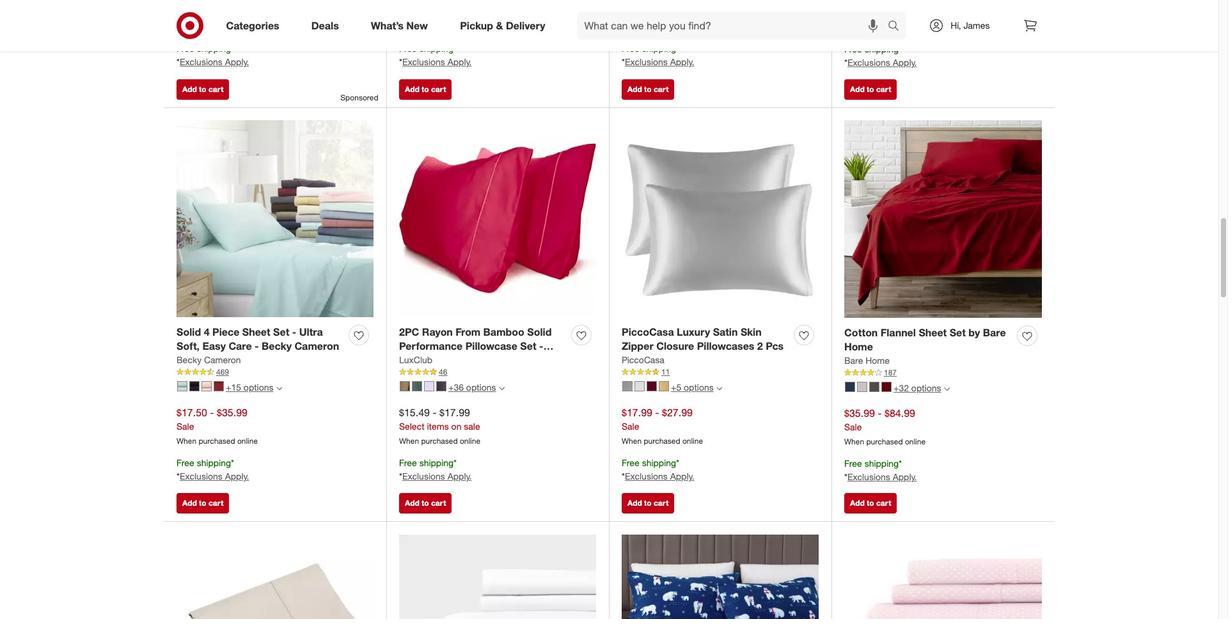 Task type: vqa. For each thing, say whether or not it's contained in the screenshot.
the right Sheets
no



Task type: describe. For each thing, give the bounding box(es) containing it.
deals
[[312, 19, 339, 32]]

online inside '$35.99 - $84.99 sale when purchased online'
[[906, 437, 926, 447]]

gold image
[[659, 381, 670, 392]]

when inside '$35.99 - $84.99 sale when purchased online'
[[845, 437, 865, 447]]

items inside $15.49 - $17.99 select items on sale when purchased online
[[427, 421, 449, 432]]

james
[[964, 20, 991, 31]]

care
[[229, 340, 252, 353]]

bare home
[[845, 355, 890, 366]]

bamboo
[[484, 326, 525, 338]]

piccocasa for piccocasa luxury satin skin zipper closure pillowcases 2 pcs
[[622, 326, 674, 338]]

shipping down search button
[[865, 44, 899, 55]]

black image
[[189, 381, 200, 392]]

$17.50 - $35.99 sale when purchased online
[[177, 407, 258, 446]]

exclusions apply. button down categories
[[180, 56, 249, 69]]

dark khaki image
[[400, 381, 410, 392]]

free shipping * * exclusions apply. for exclusions apply. button underneath when purchased online
[[399, 43, 472, 67]]

all colors + 36 more colors image
[[499, 386, 505, 392]]

silver image
[[623, 381, 633, 392]]

all colors + 15 more colors element
[[276, 384, 282, 392]]

ultra
[[299, 326, 323, 338]]

sponsored
[[341, 93, 379, 102]]

apply. down when purchased online
[[448, 56, 472, 67]]

exclusions apply. button down $17.50 - $35.99 sale when purchased online
[[180, 470, 249, 483]]

piccocasa luxury satin skin zipper closure pillowcases 2 pcs
[[622, 326, 784, 353]]

11
[[662, 368, 670, 377]]

select inside select items on sale when purchased online
[[622, 7, 648, 18]]

rayon
[[422, 326, 453, 338]]

What can we help you find? suggestions appear below search field
[[577, 12, 892, 40]]

11 link
[[622, 367, 819, 378]]

exclusions apply. button down the $17.99 - $27.99 sale when purchased online
[[625, 470, 695, 483]]

search button
[[883, 12, 914, 42]]

solid 4 piece sheet set - ultra soft, easy care - becky cameron
[[177, 326, 339, 353]]

$17.99 inside the $17.99 - $27.99 sale when purchased online
[[622, 407, 653, 419]]

purchased inside $17.50 - $35.99 sale when purchased online
[[199, 437, 235, 446]]

$17.99 inside $15.49 - $17.99 select items on sale when purchased online
[[440, 407, 470, 419]]

when inside $15.49 - $17.99 select items on sale when purchased online
[[399, 437, 419, 446]]

pcs
[[766, 340, 784, 353]]

bare home link
[[845, 355, 890, 368]]

$15.49 - $17.99 select items on sale when purchased online
[[399, 407, 481, 446]]

shipping down $17.50 - $35.99 sale when purchased online
[[197, 458, 231, 469]]

options for $17.99
[[467, 382, 496, 393]]

piece
[[212, 326, 240, 338]]

emerald image
[[412, 381, 422, 392]]

pickup
[[460, 19, 494, 32]]

luxury
[[677, 326, 711, 338]]

online inside $17.50 - $35.99 sale when purchased online
[[237, 437, 258, 446]]

+36
[[449, 382, 464, 393]]

- right care
[[255, 340, 259, 353]]

$15.49
[[399, 407, 430, 419]]

white image for $17.99
[[635, 381, 645, 392]]

piccocasa luxury satin skin zipper closure pillowcases 2 pcs link
[[622, 325, 789, 354]]

+15 options
[[226, 382, 274, 393]]

hi, james
[[951, 20, 991, 31]]

search
[[883, 20, 914, 33]]

soft,
[[177, 340, 200, 353]]

options for $84.99
[[912, 383, 942, 394]]

apply. down $17.50 - $35.99 sale when purchased online
[[225, 471, 249, 482]]

apply. down search button
[[893, 57, 917, 68]]

0 horizontal spatial sale when purchased online
[[177, 7, 258, 32]]

&
[[496, 19, 503, 32]]

select inside $15.49 - $17.99 select items on sale when purchased online
[[399, 421, 425, 432]]

2pc
[[399, 326, 420, 338]]

when purchased online
[[399, 22, 481, 32]]

2
[[758, 340, 763, 353]]

shipping down the $17.99 - $27.99 sale when purchased online
[[642, 458, 677, 469]]

from
[[456, 326, 481, 338]]

what's
[[371, 19, 404, 32]]

performance
[[399, 340, 463, 353]]

free shipping * * exclusions apply. for exclusions apply. button underneath '$35.99 - $84.99 sale when purchased online'
[[845, 458, 917, 483]]

187
[[885, 368, 897, 378]]

delivery
[[506, 19, 546, 32]]

apply. down '$35.99 - $84.99 sale when purchased online'
[[893, 472, 917, 483]]

flannel
[[881, 326, 917, 339]]

sale for solid 4 piece sheet set - ultra soft, easy care - becky cameron
[[177, 421, 194, 432]]

shipping down when purchased online
[[420, 43, 454, 54]]

piccocasa for piccocasa
[[622, 355, 665, 366]]

pillowcase
[[466, 340, 518, 353]]

purchased inside '$35.99 - $84.99 sale when purchased online'
[[867, 437, 904, 447]]

pickup & delivery
[[460, 19, 546, 32]]

free shipping * * exclusions apply. for exclusions apply. button below $15.49 - $17.99 select items on sale when purchased online
[[399, 458, 472, 482]]

burgundy red image
[[214, 381, 224, 392]]

zipper
[[622, 340, 654, 353]]

apply. down select items on sale when purchased online
[[671, 56, 695, 67]]

closure
[[657, 340, 695, 353]]

+36 options
[[449, 382, 496, 393]]

solid inside 2pc rayon from bamboo solid performance pillowcase set - luxclub
[[528, 326, 552, 338]]

becky cameron
[[177, 355, 241, 366]]

$17.50
[[177, 407, 207, 419]]

set inside 2pc rayon from bamboo solid performance pillowcase set - luxclub
[[521, 340, 537, 353]]

sale for piccocasa luxury satin skin zipper closure pillowcases 2 pcs
[[622, 421, 640, 432]]

on inside select items on sale when purchased online
[[674, 7, 685, 18]]

free shipping * * exclusions apply. for exclusions apply. button underneath categories
[[177, 43, 249, 67]]

- left ultra
[[292, 326, 297, 338]]

$17.99 - $27.99 sale when purchased online
[[622, 407, 703, 446]]

exclusions apply. button down '$35.99 - $84.99 sale when purchased online'
[[848, 471, 917, 484]]

items inside select items on sale when purchased online
[[650, 7, 672, 18]]

options for $27.99
[[684, 382, 714, 393]]

+32 options
[[894, 383, 942, 394]]

- inside the $17.99 - $27.99 sale when purchased online
[[656, 407, 660, 419]]

red image
[[882, 382, 892, 392]]

all colors + 32 more colors image
[[944, 386, 950, 392]]

luxclub
[[399, 355, 438, 368]]

free shipping * * exclusions apply. for exclusions apply. button below $17.50 - $35.99 sale when purchased online
[[177, 458, 249, 482]]

luxclub
[[399, 355, 433, 366]]

46 link
[[399, 367, 597, 378]]

options for $35.99
[[244, 382, 274, 393]]

satin
[[713, 326, 738, 338]]

exclusions apply. button down when purchased online
[[403, 56, 472, 69]]

all colors + 5 more colors element
[[717, 384, 723, 392]]

luxclub link
[[399, 354, 433, 367]]

+32
[[894, 383, 910, 394]]

cotton flannel sheet set by bare home link
[[845, 326, 1013, 355]]

cameron inside solid 4 piece sheet set - ultra soft, easy care - becky cameron
[[295, 340, 339, 353]]

home inside bare home link
[[866, 355, 890, 366]]

categories link
[[215, 12, 296, 40]]

when inside the $17.99 - $27.99 sale when purchased online
[[622, 437, 642, 446]]

- inside 2pc rayon from bamboo solid performance pillowcase set - luxclub
[[540, 340, 544, 353]]

when inside $17.50 - $35.99 sale when purchased online
[[177, 437, 197, 446]]

burgundy image
[[647, 381, 657, 392]]



Task type: locate. For each thing, give the bounding box(es) containing it.
0 vertical spatial on
[[674, 7, 685, 18]]

+15
[[226, 382, 241, 393]]

options left all colors + 32 more colors element
[[912, 383, 942, 394]]

free shipping * * exclusions apply. for exclusions apply. button underneath the $17.99 - $27.99 sale when purchased online
[[622, 458, 695, 482]]

free shipping * * exclusions apply. for exclusions apply. button underneath search button
[[845, 44, 917, 68]]

0 vertical spatial cameron
[[295, 340, 339, 353]]

piccocasa
[[622, 326, 674, 338], [622, 355, 665, 366]]

apply. down $15.49 - $17.99 select items on sale when purchased online
[[448, 471, 472, 482]]

printed patterns sheet set - extra soft, easy care - becky cameron image
[[845, 535, 1043, 620], [845, 535, 1043, 620]]

options inside 'dropdown button'
[[244, 382, 274, 393]]

0 horizontal spatial $35.99
[[217, 407, 248, 419]]

home down cotton
[[845, 341, 874, 354]]

set inside cotton flannel sheet set by bare home
[[950, 326, 966, 339]]

bare inside cotton flannel sheet set by bare home
[[984, 326, 1007, 339]]

1 horizontal spatial becky
[[262, 340, 292, 353]]

becky down soft,
[[177, 355, 202, 366]]

bare up the dark blue image
[[845, 355, 864, 366]]

1 horizontal spatial sheet
[[919, 326, 947, 339]]

aqua blue image
[[177, 381, 188, 392]]

sale inside select items on sale when purchased online
[[687, 7, 703, 18]]

free shipping * * exclusions apply. down search button
[[845, 44, 917, 68]]

0 horizontal spatial becky
[[177, 355, 202, 366]]

sheet inside solid 4 piece sheet set - ultra soft, easy care - becky cameron
[[242, 326, 271, 338]]

cotton flannel sheet set by bare home
[[845, 326, 1007, 354]]

solid
[[177, 326, 201, 338], [528, 326, 552, 338]]

blush pink image
[[202, 381, 212, 392]]

1 vertical spatial becky
[[177, 355, 202, 366]]

sale inside $17.50 - $35.99 sale when purchased online
[[177, 421, 194, 432]]

on
[[674, 7, 685, 18], [452, 421, 462, 432]]

easy
[[203, 340, 226, 353]]

cameron up 469 on the bottom of the page
[[204, 355, 241, 366]]

periwinkle image
[[424, 381, 435, 392]]

sheet right flannel
[[919, 326, 947, 339]]

home
[[845, 341, 874, 354], [866, 355, 890, 366]]

0 horizontal spatial $17.99
[[440, 407, 470, 419]]

2 solid from the left
[[528, 326, 552, 338]]

items
[[650, 7, 672, 18], [427, 421, 449, 432]]

- left $84.99
[[878, 407, 882, 420]]

cotton sheets set - softest 400 thread count bed sheets, 100% cotton sateen, cooling, deep pocket by california design den image
[[399, 535, 597, 620], [399, 535, 597, 620]]

what's new
[[371, 19, 428, 32]]

0 horizontal spatial select
[[399, 421, 425, 432]]

sheet inside cotton flannel sheet set by bare home
[[919, 326, 947, 339]]

0 horizontal spatial cameron
[[204, 355, 241, 366]]

when
[[177, 22, 197, 32], [399, 22, 419, 32], [622, 22, 642, 32], [845, 23, 865, 32], [177, 437, 197, 446], [399, 437, 419, 446], [622, 437, 642, 446], [845, 437, 865, 447]]

*
[[231, 43, 234, 54], [454, 43, 457, 54], [677, 43, 680, 54], [899, 44, 903, 55], [177, 56, 180, 67], [399, 56, 403, 67], [622, 56, 625, 67], [845, 57, 848, 68], [231, 458, 234, 469], [454, 458, 457, 469], [677, 458, 680, 469], [899, 458, 903, 469], [177, 471, 180, 482], [399, 471, 403, 482], [622, 471, 625, 482], [845, 472, 848, 483]]

options left all colors + 15 more colors element
[[244, 382, 274, 393]]

- inside $17.50 - $35.99 sale when purchased online
[[210, 407, 214, 419]]

to
[[199, 84, 207, 94], [422, 84, 429, 94], [645, 84, 652, 94], [867, 84, 875, 94], [199, 499, 207, 508], [422, 499, 429, 508], [645, 499, 652, 508], [867, 499, 875, 508]]

white image for $35.99
[[858, 382, 868, 392]]

1 vertical spatial cameron
[[204, 355, 241, 366]]

- left $27.99
[[656, 407, 660, 419]]

piccocasa up 'zipper'
[[622, 326, 674, 338]]

piccocasa link
[[622, 354, 665, 367]]

becky
[[262, 340, 292, 353], [177, 355, 202, 366]]

free shipping * * exclusions apply.
[[177, 43, 249, 67], [399, 43, 472, 67], [622, 43, 695, 67], [845, 44, 917, 68], [177, 458, 249, 482], [399, 458, 472, 482], [622, 458, 695, 482], [845, 458, 917, 483]]

+5 options button
[[617, 378, 728, 398]]

when inside select items on sale when purchased online
[[622, 22, 642, 32]]

2pc rayon from bamboo solid performance pillowcase set - luxclub image
[[399, 120, 597, 318], [399, 120, 597, 318]]

$84.99
[[885, 407, 916, 420]]

free shipping * * exclusions apply. down categories
[[177, 43, 249, 67]]

purchased inside the $17.99 - $27.99 sale when purchased online
[[644, 437, 681, 446]]

$17.99 down silver image
[[622, 407, 653, 419]]

+15 options button
[[172, 378, 288, 398]]

0 vertical spatial piccocasa
[[622, 326, 674, 338]]

free shipping * * exclusions apply. down the $17.99 - $27.99 sale when purchased online
[[622, 458, 695, 482]]

$35.99 down +15 options 'dropdown button'
[[217, 407, 248, 419]]

shipping down $15.49 - $17.99 select items on sale when purchased online
[[420, 458, 454, 469]]

400 thread count ultimate percale cotton solid pillowcase set - purity home image
[[177, 535, 374, 620], [177, 535, 374, 620]]

+5
[[671, 382, 682, 393]]

1 vertical spatial select
[[399, 421, 425, 432]]

$35.99 down the dark blue image
[[845, 407, 876, 420]]

46
[[439, 368, 448, 377]]

shipping down select items on sale when purchased online
[[642, 43, 677, 54]]

online
[[237, 22, 258, 32], [460, 22, 481, 32], [683, 22, 703, 32], [906, 23, 926, 32], [237, 437, 258, 446], [460, 437, 481, 446], [683, 437, 703, 446], [906, 437, 926, 447]]

1 horizontal spatial sale when purchased online
[[845, 7, 926, 32]]

1 vertical spatial home
[[866, 355, 890, 366]]

home up 187
[[866, 355, 890, 366]]

add
[[182, 84, 197, 94], [405, 84, 420, 94], [628, 84, 642, 94], [851, 84, 865, 94], [182, 499, 197, 508], [405, 499, 420, 508], [628, 499, 642, 508], [851, 499, 865, 508]]

set inside solid 4 piece sheet set - ultra soft, easy care - becky cameron
[[273, 326, 290, 338]]

1 horizontal spatial $17.99
[[622, 407, 653, 419]]

bare
[[984, 326, 1007, 339], [845, 355, 864, 366]]

pickup & delivery link
[[449, 12, 562, 40]]

solid 4 piece sheet set - ultra soft, easy care - becky cameron link
[[177, 325, 344, 354]]

sale
[[177, 7, 194, 18], [845, 7, 862, 18], [177, 421, 194, 432], [622, 421, 640, 432], [845, 422, 862, 433]]

solid inside solid 4 piece sheet set - ultra soft, easy care - becky cameron
[[177, 326, 201, 338]]

1 horizontal spatial $35.99
[[845, 407, 876, 420]]

2 $17.99 from the left
[[622, 407, 653, 419]]

grey image
[[870, 382, 880, 392]]

469 link
[[177, 367, 374, 378]]

becky inside solid 4 piece sheet set - ultra soft, easy care - becky cameron
[[262, 340, 292, 353]]

hi,
[[951, 20, 962, 31]]

pillowcases
[[697, 340, 755, 353]]

free shipping * * exclusions apply. down $17.50 - $35.99 sale when purchased online
[[177, 458, 249, 482]]

options inside dropdown button
[[684, 382, 714, 393]]

- right $17.50
[[210, 407, 214, 419]]

set left by
[[950, 326, 966, 339]]

select items on sale when purchased online
[[622, 7, 703, 32]]

what's new link
[[360, 12, 444, 40]]

set left ultra
[[273, 326, 290, 338]]

-
[[292, 326, 297, 338], [255, 340, 259, 353], [540, 340, 544, 353], [210, 407, 214, 419], [433, 407, 437, 419], [656, 407, 660, 419], [878, 407, 882, 420]]

0 horizontal spatial on
[[452, 421, 462, 432]]

white image
[[635, 381, 645, 392], [858, 382, 868, 392]]

1 horizontal spatial sale
[[687, 7, 703, 18]]

options
[[244, 382, 274, 393], [467, 382, 496, 393], [684, 382, 714, 393], [912, 383, 942, 394]]

becky up 469 link
[[262, 340, 292, 353]]

sheet
[[242, 326, 271, 338], [919, 326, 947, 339]]

1 vertical spatial piccocasa
[[622, 355, 665, 366]]

0 horizontal spatial sheet
[[242, 326, 271, 338]]

sheet up care
[[242, 326, 271, 338]]

free shipping * * exclusions apply. down $15.49 - $17.99 select items on sale when purchased online
[[399, 458, 472, 482]]

1 solid from the left
[[177, 326, 201, 338]]

dark grey image
[[437, 381, 447, 392]]

1 horizontal spatial items
[[650, 7, 672, 18]]

$17.99
[[440, 407, 470, 419], [622, 407, 653, 419]]

1 piccocasa from the top
[[622, 326, 674, 338]]

all colors + 15 more colors image
[[276, 386, 282, 392]]

sale inside the $17.99 - $27.99 sale when purchased online
[[622, 421, 640, 432]]

white image inside '+5 options' dropdown button
[[635, 381, 645, 392]]

becky cameron link
[[177, 354, 241, 367]]

0 horizontal spatial white image
[[635, 381, 645, 392]]

$35.99 - $84.99 sale when purchased online
[[845, 407, 926, 447]]

apply. down categories
[[225, 56, 249, 67]]

- inside '$35.99 - $84.99 sale when purchased online'
[[878, 407, 882, 420]]

all colors + 36 more colors element
[[499, 384, 505, 392]]

apply.
[[225, 56, 249, 67], [448, 56, 472, 67], [671, 56, 695, 67], [893, 57, 917, 68], [225, 471, 249, 482], [448, 471, 472, 482], [671, 471, 695, 482], [893, 472, 917, 483]]

- inside $15.49 - $17.99 select items on sale when purchased online
[[433, 407, 437, 419]]

187 link
[[845, 368, 1043, 379]]

0 vertical spatial becky
[[262, 340, 292, 353]]

$35.99 inside '$35.99 - $84.99 sale when purchased online'
[[845, 407, 876, 420]]

bare right by
[[984, 326, 1007, 339]]

1 vertical spatial on
[[452, 421, 462, 432]]

1 $17.99 from the left
[[440, 407, 470, 419]]

0 horizontal spatial items
[[427, 421, 449, 432]]

solid up soft,
[[177, 326, 201, 338]]

bare inside bare home link
[[845, 355, 864, 366]]

great bay home cotton printed flannel sheet set image
[[622, 535, 819, 620], [622, 535, 819, 620]]

white image inside +32 options dropdown button
[[858, 382, 868, 392]]

1 horizontal spatial solid
[[528, 326, 552, 338]]

cotton
[[845, 326, 878, 339]]

all colors + 5 more colors image
[[717, 386, 723, 392]]

- right pillowcase
[[540, 340, 544, 353]]

0 vertical spatial home
[[845, 341, 874, 354]]

sale for cotton flannel sheet set by bare home
[[845, 422, 862, 433]]

exclusions apply. button down $15.49 - $17.99 select items on sale when purchased online
[[403, 470, 472, 483]]

0 horizontal spatial set
[[273, 326, 290, 338]]

2 piccocasa from the top
[[622, 355, 665, 366]]

apply. down the $17.99 - $27.99 sale when purchased online
[[671, 471, 695, 482]]

cart
[[209, 84, 224, 94], [431, 84, 446, 94], [654, 84, 669, 94], [877, 84, 892, 94], [209, 499, 224, 508], [431, 499, 446, 508], [654, 499, 669, 508], [877, 499, 892, 508]]

cameron down ultra
[[295, 340, 339, 353]]

$35.99 inside $17.50 - $35.99 sale when purchased online
[[217, 407, 248, 419]]

skin
[[741, 326, 762, 338]]

0 horizontal spatial solid
[[177, 326, 201, 338]]

solid right bamboo at the bottom of page
[[528, 326, 552, 338]]

1 vertical spatial bare
[[845, 355, 864, 366]]

exclusions apply. button
[[180, 56, 249, 69], [403, 56, 472, 69], [625, 56, 695, 69], [848, 56, 917, 69], [180, 470, 249, 483], [403, 470, 472, 483], [625, 470, 695, 483], [848, 471, 917, 484]]

dark blue image
[[846, 382, 856, 392]]

+36 options button
[[394, 378, 510, 398]]

+5 options
[[671, 382, 714, 393]]

options left all colors + 5 more colors 'element'
[[684, 382, 714, 393]]

add to cart
[[182, 84, 224, 94], [405, 84, 446, 94], [628, 84, 669, 94], [851, 84, 892, 94], [182, 499, 224, 508], [405, 499, 446, 508], [628, 499, 669, 508], [851, 499, 892, 508]]

+32 options button
[[840, 379, 956, 399]]

white image left grey icon
[[858, 382, 868, 392]]

on inside $15.49 - $17.99 select items on sale when purchased online
[[452, 421, 462, 432]]

cotton flannel sheet set by bare home image
[[845, 120, 1043, 318], [845, 120, 1043, 318]]

0 vertical spatial select
[[622, 7, 648, 18]]

select
[[622, 7, 648, 18], [399, 421, 425, 432]]

deals link
[[301, 12, 355, 40]]

1 horizontal spatial on
[[674, 7, 685, 18]]

2pc rayon from bamboo solid performance pillowcase set - luxclub
[[399, 326, 552, 368]]

purchased inside select items on sale when purchased online
[[644, 22, 681, 32]]

free shipping * * exclusions apply. down select items on sale when purchased online
[[622, 43, 695, 67]]

- right $15.49
[[433, 407, 437, 419]]

4
[[204, 326, 210, 338]]

home inside cotton flannel sheet set by bare home
[[845, 341, 874, 354]]

all colors + 32 more colors element
[[944, 385, 950, 393]]

by
[[969, 326, 981, 339]]

add to cart button
[[177, 79, 229, 100], [399, 79, 452, 100], [622, 79, 675, 100], [845, 79, 898, 100], [177, 494, 229, 514], [399, 494, 452, 514], [622, 494, 675, 514], [845, 494, 898, 514]]

white image left burgundy image
[[635, 381, 645, 392]]

online inside $15.49 - $17.99 select items on sale when purchased online
[[460, 437, 481, 446]]

online inside the $17.99 - $27.99 sale when purchased online
[[683, 437, 703, 446]]

1 vertical spatial sale
[[464, 421, 480, 432]]

piccocasa luxury satin skin zipper closure pillowcases 2 pcs image
[[622, 120, 819, 318], [622, 120, 819, 318]]

free shipping * * exclusions apply. down when purchased online
[[399, 43, 472, 67]]

1 horizontal spatial select
[[622, 7, 648, 18]]

1 vertical spatial items
[[427, 421, 449, 432]]

exclusions apply. button down select items on sale when purchased online
[[625, 56, 695, 69]]

0 horizontal spatial sale
[[464, 421, 480, 432]]

options left all colors + 36 more colors element
[[467, 382, 496, 393]]

free shipping * * exclusions apply. down '$35.99 - $84.99 sale when purchased online'
[[845, 458, 917, 483]]

piccocasa down 'zipper'
[[622, 355, 665, 366]]

shipping down categories
[[197, 43, 231, 54]]

new
[[407, 19, 428, 32]]

$17.99 down "+36 options" dropdown button
[[440, 407, 470, 419]]

shipping down '$35.99 - $84.99 sale when purchased online'
[[865, 458, 899, 469]]

sale inside '$35.99 - $84.99 sale when purchased online'
[[845, 422, 862, 433]]

piccocasa inside piccocasa luxury satin skin zipper closure pillowcases 2 pcs
[[622, 326, 674, 338]]

1 horizontal spatial bare
[[984, 326, 1007, 339]]

exclusions apply. button down search button
[[848, 56, 917, 69]]

0 vertical spatial sale
[[687, 7, 703, 18]]

0 vertical spatial items
[[650, 7, 672, 18]]

$27.99
[[663, 407, 693, 419]]

2pc rayon from bamboo solid performance pillowcase set - luxclub link
[[399, 325, 566, 368]]

free shipping * * exclusions apply. for exclusions apply. button under select items on sale when purchased online
[[622, 43, 695, 67]]

solid 4 piece sheet set - ultra soft, easy care - becky cameron image
[[177, 120, 374, 318], [177, 120, 374, 318]]

set down bamboo at the bottom of page
[[521, 340, 537, 353]]

sale inside $15.49 - $17.99 select items on sale when purchased online
[[464, 421, 480, 432]]

purchased inside $15.49 - $17.99 select items on sale when purchased online
[[421, 437, 458, 446]]

purchased
[[199, 22, 235, 32], [421, 22, 458, 32], [644, 22, 681, 32], [867, 23, 904, 32], [199, 437, 235, 446], [421, 437, 458, 446], [644, 437, 681, 446], [867, 437, 904, 447]]

2 horizontal spatial set
[[950, 326, 966, 339]]

exclusions
[[180, 56, 223, 67], [403, 56, 445, 67], [625, 56, 668, 67], [848, 57, 891, 68], [180, 471, 223, 482], [403, 471, 445, 482], [625, 471, 668, 482], [848, 472, 891, 483]]

1 horizontal spatial white image
[[858, 382, 868, 392]]

categories
[[226, 19, 280, 32]]

469
[[216, 368, 229, 377]]

0 vertical spatial bare
[[984, 326, 1007, 339]]

1 horizontal spatial set
[[521, 340, 537, 353]]

1 horizontal spatial cameron
[[295, 340, 339, 353]]

online inside select items on sale when purchased online
[[683, 22, 703, 32]]

0 horizontal spatial bare
[[845, 355, 864, 366]]



